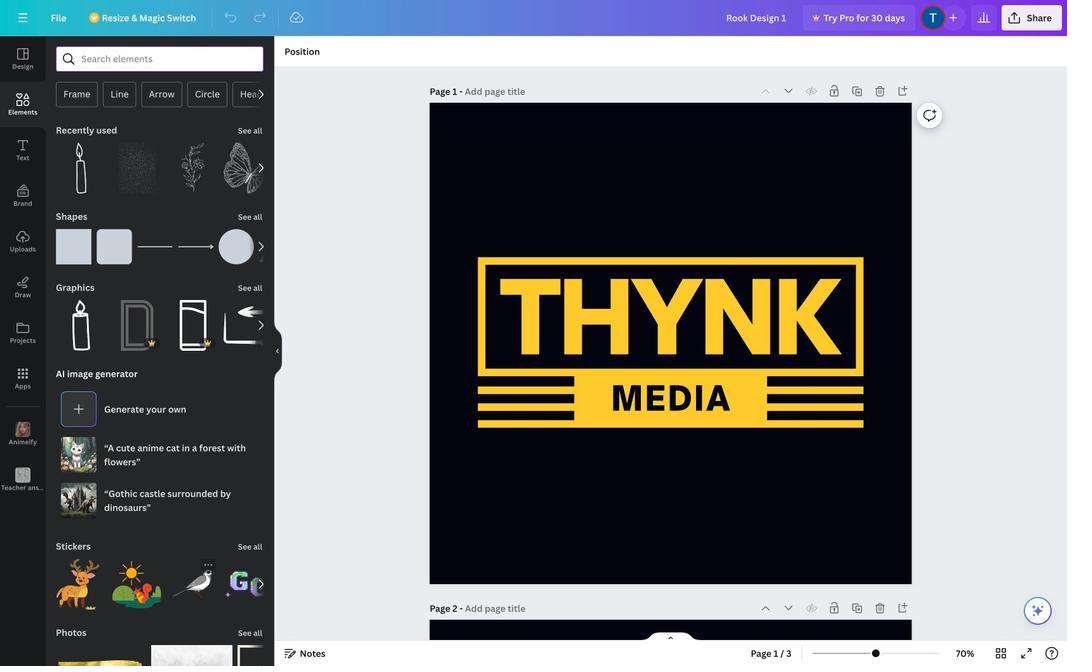 Task type: locate. For each thing, give the bounding box(es) containing it.
group
[[56, 135, 107, 194], [112, 135, 163, 194], [168, 135, 219, 194], [56, 222, 91, 265], [97, 222, 132, 265], [219, 222, 254, 265], [112, 300, 163, 351], [224, 300, 274, 351], [56, 560, 107, 610], [112, 560, 163, 610], [168, 560, 219, 610], [224, 560, 274, 610], [151, 638, 233, 667], [56, 646, 146, 667], [238, 646, 279, 667]]

0 horizontal spatial add this line to the canvas image
[[137, 229, 173, 265]]

untitled media image
[[151, 646, 233, 667]]

candle doodle image
[[56, 143, 107, 194], [56, 300, 107, 351]]

1 candle doodle image from the top
[[56, 143, 107, 194]]

0 vertical spatial page title text field
[[465, 85, 527, 98]]

add this line to the canvas image left white circle shape "image"
[[178, 229, 213, 265]]

canva assistant image
[[1030, 604, 1046, 619]]

main menu bar
[[0, 0, 1067, 36]]

paper film portrait image
[[238, 646, 279, 667]]

add this line to the canvas image
[[137, 229, 173, 265], [178, 229, 213, 265]]

add this line to the canvas image right rounded square image
[[137, 229, 173, 265]]

0 vertical spatial candle doodle image
[[56, 143, 107, 194]]

triangle up image
[[259, 229, 295, 265]]

Design title text field
[[716, 5, 798, 30]]

1 add this line to the canvas image from the left
[[137, 229, 173, 265]]

2 add this line to the canvas image from the left
[[178, 229, 213, 265]]

candle doodle image left egypt white gold sprinkles scattered chunks rectangle image
[[56, 143, 107, 194]]

candle doodle image left two lines letter d design vector illustrator image
[[56, 300, 107, 351]]

Page title text field
[[465, 85, 527, 98], [465, 603, 527, 616]]

white circle shape image
[[219, 229, 254, 265]]

square image
[[56, 229, 91, 265]]

egypt white gold sprinkles scattered chunks rectangle image
[[112, 143, 163, 194]]

1 vertical spatial candle doodle image
[[56, 300, 107, 351]]

1 horizontal spatial add this line to the canvas image
[[178, 229, 213, 265]]



Task type: vqa. For each thing, say whether or not it's contained in the screenshot.
Brand fonts's fonts
no



Task type: describe. For each thing, give the bounding box(es) containing it.
golden texture,splashes of gold, background,element spot. image
[[56, 646, 146, 667]]

two lines letter d design vector illustrator image
[[112, 300, 163, 351]]

show pages image
[[640, 633, 701, 643]]

hide image
[[274, 321, 282, 382]]

1 vertical spatial page title text field
[[465, 603, 527, 616]]

Search elements search field
[[81, 47, 238, 71]]

rounded square image
[[97, 229, 132, 265]]

side panel tab list
[[0, 36, 46, 504]]

2 candle doodle image from the top
[[56, 300, 107, 351]]

sketchy drawing arrows vector illustration image
[[224, 300, 274, 351]]



